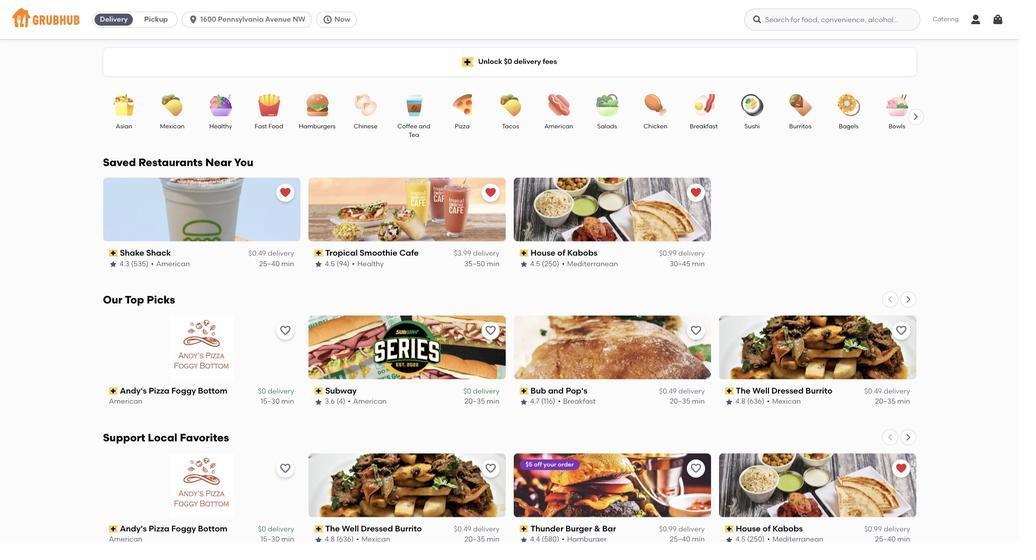 Task type: vqa. For each thing, say whether or not it's contained in the screenshot.
bottom "Kabobs"
yes



Task type: describe. For each thing, give the bounding box(es) containing it.
foggy for favorites
[[171, 524, 196, 533]]

caret left icon image for support local favorites
[[886, 433, 894, 441]]

delivery
[[100, 15, 128, 24]]

0 horizontal spatial saved restaurant image
[[690, 187, 702, 199]]

top
[[125, 293, 144, 306]]

star icon image for 4.5 (94)
[[314, 260, 322, 268]]

support
[[103, 431, 145, 444]]

$5
[[526, 461, 533, 468]]

save this restaurant image for subway  logo
[[484, 325, 497, 337]]

burrito for the rightmost the well dressed burrito logo save this restaurant icon
[[806, 386, 833, 396]]

min for of
[[692, 260, 705, 268]]

1 20–35 from the left
[[465, 397, 485, 406]]

saved restaurant button for 25–40
[[276, 184, 294, 202]]

svg image inside 1600 pennsylvania avenue nw button
[[188, 15, 198, 25]]

mediterranean
[[567, 260, 618, 268]]

dressed for the leftmost the well dressed burrito logo
[[361, 524, 393, 533]]

(116)
[[541, 397, 555, 406]]

american image
[[541, 94, 577, 116]]

thunder
[[531, 524, 564, 533]]

2 horizontal spatial svg image
[[992, 14, 1004, 26]]

• mediterranean
[[562, 260, 618, 268]]

• american for subway
[[348, 397, 387, 406]]

sushi
[[745, 123, 760, 130]]

0 vertical spatial caret right icon image
[[912, 113, 920, 121]]

main navigation navigation
[[0, 0, 1019, 39]]

30–45
[[670, 260, 691, 268]]

1 horizontal spatial the well dressed burrito logo image
[[719, 316, 916, 379]]

4.8
[[736, 397, 746, 406]]

saved restaurant image for tropical smoothie cafe
[[484, 187, 497, 199]]

cafe
[[399, 248, 419, 258]]

0 vertical spatial mexican
[[160, 123, 185, 130]]

star icon image for 4.3 (535)
[[109, 260, 117, 268]]

0 vertical spatial healthy
[[209, 123, 232, 130]]

now button
[[316, 12, 361, 28]]

tacos
[[502, 123, 519, 130]]

1600
[[200, 15, 216, 24]]

bar
[[602, 524, 616, 533]]

healthy image
[[203, 94, 238, 116]]

tropical smoothie cafe
[[325, 248, 419, 258]]

20–35 for the
[[875, 397, 896, 406]]

dressed for the rightmost the well dressed burrito logo
[[772, 386, 804, 396]]

salads image
[[590, 94, 625, 116]]

0 vertical spatial house
[[531, 248, 556, 258]]

favorites
[[180, 431, 229, 444]]

• mexican
[[767, 397, 801, 406]]

pennsylvania
[[218, 15, 264, 24]]

fast food
[[255, 123, 283, 130]]

support local favorites
[[103, 431, 229, 444]]

our top picks
[[103, 293, 175, 306]]

• breakfast
[[558, 397, 596, 406]]

• for shake shack
[[151, 260, 154, 268]]

svg image inside now button
[[323, 15, 333, 25]]

25–40 min
[[259, 260, 294, 268]]

burritos image
[[783, 94, 818, 116]]

1 horizontal spatial kabobs
[[773, 524, 803, 533]]

1 vertical spatial healthy
[[357, 260, 384, 268]]

4.7 (116)
[[530, 397, 555, 406]]

mexican image
[[155, 94, 190, 116]]

thunder burger & bar logo image
[[514, 453, 711, 517]]

$5 off your order
[[526, 461, 574, 468]]

4.5 (250)
[[530, 260, 559, 268]]

4.5 for tropical smoothie cafe
[[325, 260, 335, 268]]

tacos image
[[493, 94, 528, 116]]

coffee and tea image
[[396, 94, 432, 116]]

• american for shake shack
[[151, 260, 190, 268]]

grubhub plus flag logo image
[[462, 57, 474, 67]]

shake shack
[[120, 248, 171, 258]]

min for pizza
[[281, 397, 294, 406]]

now
[[335, 15, 350, 24]]

• healthy
[[352, 260, 384, 268]]

save this restaurant image for the andy's pizza foggy bottom logo related to picks
[[279, 325, 291, 337]]

subscription pass image for 4.5 (94)
[[314, 250, 323, 257]]

1 horizontal spatial house
[[736, 524, 761, 533]]

hamburgers image
[[300, 94, 335, 116]]

bub and pop's logo image
[[514, 316, 711, 379]]

bub and pop's
[[531, 386, 588, 396]]

fees
[[543, 57, 557, 66]]

4.3
[[120, 260, 129, 268]]

subscription pass image for the well dressed burrito
[[109, 526, 118, 533]]

4.5 for house of kabobs
[[530, 260, 540, 268]]

pop's
[[566, 386, 588, 396]]

$3.99
[[454, 249, 471, 258]]

pizza image
[[445, 94, 480, 116]]

(535)
[[131, 260, 149, 268]]

0 vertical spatial the
[[736, 386, 751, 396]]

you
[[234, 156, 253, 169]]

4.5 (94)
[[325, 260, 350, 268]]

hamburgers
[[299, 123, 336, 130]]

your
[[544, 461, 556, 468]]

3.6
[[325, 397, 335, 406]]

saved
[[103, 156, 136, 169]]

asian
[[116, 123, 132, 130]]

saved restaurant image for shake shack
[[279, 187, 291, 199]]

1 vertical spatial mexican
[[772, 397, 801, 406]]

15–30
[[261, 397, 280, 406]]

$0.49 delivery for breakfast
[[659, 387, 705, 396]]

asian image
[[106, 94, 142, 116]]

house of kabobs for leftmost saved restaurant icon the house of kabobs logo
[[531, 248, 598, 258]]

subscription pass image for 4.8 (636)
[[725, 388, 734, 395]]

unlock $0 delivery fees
[[478, 57, 557, 66]]

salads
[[597, 123, 617, 130]]

our
[[103, 293, 122, 306]]

picks
[[147, 293, 175, 306]]

tropical
[[325, 248, 358, 258]]

1 horizontal spatial svg image
[[970, 14, 982, 26]]

$0 delivery for picks
[[258, 387, 294, 396]]

avenue
[[265, 15, 291, 24]]

coffee
[[398, 123, 417, 130]]

caret left icon image for our top picks
[[886, 295, 894, 303]]

house of kabobs logo image for bottom saved restaurant icon
[[719, 453, 916, 517]]

burger
[[566, 524, 592, 533]]

chicken
[[644, 123, 668, 130]]

american down american image
[[545, 123, 573, 130]]

and for tea
[[419, 123, 430, 130]]

caret right icon image for our top picks
[[904, 295, 912, 303]]

pickup
[[144, 15, 168, 24]]

restaurants
[[139, 156, 203, 169]]

andy's pizza foggy bottom for picks
[[120, 386, 227, 396]]

chinese image
[[348, 94, 383, 116]]

save this restaurant image for the rightmost the well dressed burrito logo
[[895, 325, 907, 337]]

fast food image
[[251, 94, 287, 116]]

house of kabobs for the house of kabobs logo for bottom saved restaurant icon
[[736, 524, 803, 533]]

foggy for picks
[[171, 386, 196, 396]]

(250)
[[542, 260, 559, 268]]

tea
[[409, 132, 419, 139]]

fast
[[255, 123, 267, 130]]

save this restaurant image for the leftmost the well dressed burrito logo
[[484, 462, 497, 475]]

burrito for save this restaurant icon corresponding to the leftmost the well dressed burrito logo
[[395, 524, 422, 533]]

35–50 min
[[464, 260, 500, 268]]

delivery button
[[93, 12, 135, 28]]

shake
[[120, 248, 144, 258]]

near
[[205, 156, 232, 169]]

bowls
[[889, 123, 906, 130]]

food
[[269, 123, 283, 130]]

catering
[[933, 16, 959, 23]]

4.8 (636)
[[736, 397, 765, 406]]

35–50
[[464, 260, 485, 268]]

$0.99 for tropical smoothie cafe
[[659, 249, 677, 258]]

0 horizontal spatial the
[[325, 524, 340, 533]]



Task type: locate. For each thing, give the bounding box(es) containing it.
breakfast image
[[686, 94, 722, 116]]

subscription pass image for 3.6 (4)
[[314, 388, 323, 395]]

min
[[281, 260, 294, 268], [487, 260, 500, 268], [692, 260, 705, 268], [281, 397, 294, 406], [487, 397, 500, 406], [692, 397, 705, 406], [898, 397, 910, 406]]

save this restaurant image for bub and pop's logo
[[690, 325, 702, 337]]

healthy down tropical smoothie cafe
[[357, 260, 384, 268]]

1 horizontal spatial of
[[763, 524, 771, 533]]

• right (250)
[[562, 260, 565, 268]]

$0 delivery for favorites
[[258, 525, 294, 534]]

subscription pass image for subway
[[109, 388, 118, 395]]

american right (4)
[[353, 397, 387, 406]]

0 horizontal spatial the well dressed burrito logo image
[[308, 453, 506, 517]]

$0.99 delivery for the well dressed burrito
[[659, 525, 705, 534]]

2 horizontal spatial 20–35
[[875, 397, 896, 406]]

1 horizontal spatial dressed
[[772, 386, 804, 396]]

pizza for favorites
[[149, 524, 169, 533]]

0 horizontal spatial and
[[419, 123, 430, 130]]

1600 pennsylvania avenue nw
[[200, 15, 305, 24]]

coffee and tea
[[398, 123, 430, 139]]

1 vertical spatial • american
[[348, 397, 387, 406]]

1 horizontal spatial well
[[753, 386, 770, 396]]

unlock
[[478, 57, 502, 66]]

0 horizontal spatial svg image
[[323, 15, 333, 25]]

house of kabobs
[[531, 248, 598, 258], [736, 524, 803, 533]]

chicken image
[[638, 94, 673, 116]]

20–35 min for bub
[[670, 397, 705, 406]]

0 vertical spatial burrito
[[806, 386, 833, 396]]

1600 pennsylvania avenue nw button
[[182, 12, 316, 28]]

off
[[534, 461, 542, 468]]

bottom for support local favorites
[[198, 524, 227, 533]]

save this restaurant image for the andy's pizza foggy bottom logo associated with favorites
[[279, 462, 291, 475]]

0 vertical spatial • american
[[151, 260, 190, 268]]

• american down shack
[[151, 260, 190, 268]]

catering button
[[926, 8, 966, 31]]

star icon image for 4.8 (636)
[[725, 398, 733, 406]]

• right (4)
[[348, 397, 351, 406]]

and inside coffee and tea
[[419, 123, 430, 130]]

min for smoothie
[[487, 260, 500, 268]]

0 horizontal spatial well
[[342, 524, 359, 533]]

svg image
[[970, 14, 982, 26], [992, 14, 1004, 26], [323, 15, 333, 25]]

0 vertical spatial foggy
[[171, 386, 196, 396]]

1 vertical spatial house of kabobs
[[736, 524, 803, 533]]

0 horizontal spatial mexican
[[160, 123, 185, 130]]

$0.99 for the well dressed burrito
[[659, 525, 677, 534]]

save this restaurant button
[[276, 322, 294, 340], [481, 322, 500, 340], [687, 322, 705, 340], [892, 322, 910, 340], [276, 459, 294, 478], [481, 459, 500, 478], [687, 459, 705, 478]]

healthy down healthy image on the left of page
[[209, 123, 232, 130]]

shack
[[146, 248, 171, 258]]

•
[[151, 260, 154, 268], [352, 260, 355, 268], [562, 260, 565, 268], [348, 397, 351, 406], [558, 397, 561, 406], [767, 397, 770, 406]]

star icon image for 4.5 (250)
[[520, 260, 528, 268]]

1 vertical spatial breakfast
[[563, 397, 596, 406]]

chinese
[[354, 123, 378, 130]]

pickup button
[[135, 12, 177, 28]]

and
[[419, 123, 430, 130], [548, 386, 564, 396]]

0 horizontal spatial • american
[[151, 260, 190, 268]]

Search for food, convenience, alcohol... search field
[[745, 9, 921, 31]]

2 vertical spatial caret right icon image
[[904, 433, 912, 441]]

1 horizontal spatial 20–35 min
[[670, 397, 705, 406]]

$0.49
[[249, 249, 266, 258], [659, 387, 677, 396], [865, 387, 882, 396], [454, 525, 471, 534]]

shake shack logo image
[[103, 178, 300, 242]]

0 horizontal spatial house of kabobs
[[531, 248, 598, 258]]

1 vertical spatial caret left icon image
[[886, 433, 894, 441]]

1 andy's from the top
[[120, 386, 147, 396]]

dressed
[[772, 386, 804, 396], [361, 524, 393, 533]]

1 vertical spatial kabobs
[[773, 524, 803, 533]]

• american
[[151, 260, 190, 268], [348, 397, 387, 406]]

breakfast down the pop's
[[563, 397, 596, 406]]

(4)
[[337, 397, 345, 406]]

0 horizontal spatial the well dressed burrito
[[325, 524, 422, 533]]

the well dressed burrito for the leftmost the well dressed burrito logo
[[325, 524, 422, 533]]

1 svg image from the left
[[188, 15, 198, 25]]

pizza for picks
[[149, 386, 169, 396]]

1 horizontal spatial svg image
[[753, 15, 763, 25]]

0 horizontal spatial house
[[531, 248, 556, 258]]

caret right icon image for support local favorites
[[904, 433, 912, 441]]

0 horizontal spatial 20–35 min
[[465, 397, 500, 406]]

min for and
[[692, 397, 705, 406]]

1 horizontal spatial saved restaurant image
[[484, 187, 497, 199]]

and up the tea
[[419, 123, 430, 130]]

mexican right (636)
[[772, 397, 801, 406]]

caret right icon image
[[912, 113, 920, 121], [904, 295, 912, 303], [904, 433, 912, 441]]

1 20–35 min from the left
[[465, 397, 500, 406]]

$0.49 delivery for mexican
[[865, 387, 910, 396]]

$0.49 delivery for american
[[249, 249, 294, 258]]

2 andy's pizza foggy bottom logo image from the top
[[170, 453, 234, 517]]

andy's for support
[[120, 524, 147, 533]]

20–35 min for the
[[875, 397, 910, 406]]

sushi image
[[735, 94, 770, 116]]

• right (94)
[[352, 260, 355, 268]]

1 caret left icon image from the top
[[886, 295, 894, 303]]

3 20–35 from the left
[[875, 397, 896, 406]]

1 horizontal spatial house of kabobs
[[736, 524, 803, 533]]

bagels
[[839, 123, 859, 130]]

andy's pizza foggy bottom logo image for picks
[[170, 316, 234, 379]]

star icon image
[[109, 260, 117, 268], [314, 260, 322, 268], [520, 260, 528, 268], [314, 398, 322, 406], [520, 398, 528, 406], [725, 398, 733, 406], [314, 536, 322, 542], [520, 536, 528, 542], [725, 536, 733, 542]]

0 vertical spatial house of kabobs
[[531, 248, 598, 258]]

• american right (4)
[[348, 397, 387, 406]]

tropical smoothie cafe  logo image
[[308, 178, 506, 242]]

1 vertical spatial caret right icon image
[[904, 295, 912, 303]]

1 horizontal spatial saved restaurant image
[[895, 462, 907, 475]]

• for the well dressed burrito
[[767, 397, 770, 406]]

2 caret left icon image from the top
[[886, 433, 894, 441]]

0 vertical spatial bottom
[[198, 386, 227, 396]]

$0.99 delivery
[[659, 249, 705, 258], [659, 525, 705, 534], [865, 525, 910, 534]]

the well dressed burrito logo image
[[719, 316, 916, 379], [308, 453, 506, 517]]

1 vertical spatial andy's
[[120, 524, 147, 533]]

1 horizontal spatial breakfast
[[690, 123, 718, 130]]

saved restaurant button
[[276, 184, 294, 202], [481, 184, 500, 202], [687, 184, 705, 202], [892, 459, 910, 478]]

bub
[[531, 386, 546, 396]]

of
[[558, 248, 565, 258], [763, 524, 771, 533]]

0 horizontal spatial 20–35
[[465, 397, 485, 406]]

0 vertical spatial the well dressed burrito
[[736, 386, 833, 396]]

subscription pass image for tropical smoothie cafe
[[109, 250, 118, 257]]

0 vertical spatial caret left icon image
[[886, 295, 894, 303]]

1 vertical spatial bottom
[[198, 524, 227, 533]]

1 vertical spatial burrito
[[395, 524, 422, 533]]

0 horizontal spatial burrito
[[395, 524, 422, 533]]

2 20–35 min from the left
[[670, 397, 705, 406]]

thunder burger & bar
[[531, 524, 616, 533]]

2 foggy from the top
[[171, 524, 196, 533]]

1 horizontal spatial healthy
[[357, 260, 384, 268]]

$0
[[504, 57, 512, 66], [258, 387, 266, 396], [464, 387, 471, 396], [258, 525, 266, 534]]

1 foggy from the top
[[171, 386, 196, 396]]

0 vertical spatial andy's pizza foggy bottom logo image
[[170, 316, 234, 379]]

1 vertical spatial andy's pizza foggy bottom logo image
[[170, 453, 234, 517]]

2 20–35 from the left
[[670, 397, 691, 406]]

1 horizontal spatial house of kabobs logo image
[[719, 453, 916, 517]]

saved restaurant button for 35–50
[[481, 184, 500, 202]]

1 vertical spatial house
[[736, 524, 761, 533]]

subway  logo image
[[308, 316, 506, 379]]

0 horizontal spatial svg image
[[188, 15, 198, 25]]

saved restaurant button for 30–45
[[687, 184, 705, 202]]

bowls image
[[880, 94, 915, 116]]

andy's for our
[[120, 386, 147, 396]]

the well dressed burrito
[[736, 386, 833, 396], [325, 524, 422, 533]]

1 andy's pizza foggy bottom logo image from the top
[[170, 316, 234, 379]]

save this restaurant image
[[690, 462, 702, 475]]

25–40
[[259, 260, 280, 268]]

1 vertical spatial andy's pizza foggy bottom
[[120, 524, 227, 533]]

house
[[531, 248, 556, 258], [736, 524, 761, 533]]

american down shack
[[156, 260, 190, 268]]

subscription pass image for 4.5 (250)
[[520, 250, 529, 257]]

mexican
[[160, 123, 185, 130], [772, 397, 801, 406]]

0 vertical spatial the well dressed burrito logo image
[[719, 316, 916, 379]]

0 horizontal spatial 4.5
[[325, 260, 335, 268]]

andy's pizza foggy bottom logo image for favorites
[[170, 453, 234, 517]]

0 horizontal spatial dressed
[[361, 524, 393, 533]]

0 vertical spatial dressed
[[772, 386, 804, 396]]

30–45 min
[[670, 260, 705, 268]]

and for pop's
[[548, 386, 564, 396]]

min for well
[[898, 397, 910, 406]]

star icon image for 3.6 (4)
[[314, 398, 322, 406]]

$0.99
[[659, 249, 677, 258], [659, 525, 677, 534], [865, 525, 882, 534]]

min for shack
[[281, 260, 294, 268]]

bagels image
[[831, 94, 867, 116]]

4.5 left (250)
[[530, 260, 540, 268]]

house of kabobs logo image
[[514, 178, 711, 242], [719, 453, 916, 517]]

$3.99 delivery
[[454, 249, 500, 258]]

american up support
[[109, 397, 143, 406]]

1 horizontal spatial • american
[[348, 397, 387, 406]]

2 svg image from the left
[[753, 15, 763, 25]]

20–35 for bub
[[670, 397, 691, 406]]

1 vertical spatial dressed
[[361, 524, 393, 533]]

svg image
[[188, 15, 198, 25], [753, 15, 763, 25]]

0 vertical spatial saved restaurant image
[[690, 187, 702, 199]]

0 vertical spatial and
[[419, 123, 430, 130]]

1 saved restaurant image from the left
[[279, 187, 291, 199]]

1 vertical spatial foggy
[[171, 524, 196, 533]]

0 horizontal spatial saved restaurant image
[[279, 187, 291, 199]]

• down shack
[[151, 260, 154, 268]]

0 vertical spatial house of kabobs logo image
[[514, 178, 711, 242]]

1 horizontal spatial mexican
[[772, 397, 801, 406]]

1 vertical spatial the well dressed burrito
[[325, 524, 422, 533]]

0 vertical spatial andy's
[[120, 386, 147, 396]]

4.5 left (94)
[[325, 260, 335, 268]]

&
[[594, 524, 600, 533]]

2 andy's pizza foggy bottom from the top
[[120, 524, 227, 533]]

star icon image for 4.7 (116)
[[520, 398, 528, 406]]

(636)
[[747, 397, 765, 406]]

• for bub and pop's
[[558, 397, 561, 406]]

andy's pizza foggy bottom logo image
[[170, 316, 234, 379], [170, 453, 234, 517]]

0 horizontal spatial healthy
[[209, 123, 232, 130]]

2 bottom from the top
[[198, 524, 227, 533]]

saved restaurant image
[[690, 187, 702, 199], [895, 462, 907, 475]]

bottom for our top picks
[[198, 386, 227, 396]]

2 4.5 from the left
[[530, 260, 540, 268]]

0 horizontal spatial of
[[558, 248, 565, 258]]

order
[[558, 461, 574, 468]]

$0.99 delivery for tropical smoothie cafe
[[659, 249, 705, 258]]

3 20–35 min from the left
[[875, 397, 910, 406]]

0 vertical spatial kabobs
[[567, 248, 598, 258]]

1 bottom from the top
[[198, 386, 227, 396]]

0 vertical spatial of
[[558, 248, 565, 258]]

andy's pizza foggy bottom for favorites
[[120, 524, 227, 533]]

kabobs
[[567, 248, 598, 258], [773, 524, 803, 533]]

bottom
[[198, 386, 227, 396], [198, 524, 227, 533]]

1 vertical spatial house of kabobs logo image
[[719, 453, 916, 517]]

1 vertical spatial well
[[342, 524, 359, 533]]

1 vertical spatial pizza
[[149, 386, 169, 396]]

0 vertical spatial andy's pizza foggy bottom
[[120, 386, 227, 396]]

$0.49 for mexican
[[865, 387, 882, 396]]

the well dressed burrito for the rightmost the well dressed burrito logo
[[736, 386, 833, 396]]

saved restaurant image
[[279, 187, 291, 199], [484, 187, 497, 199]]

subway
[[325, 386, 357, 396]]

0 vertical spatial pizza
[[455, 123, 470, 130]]

(94)
[[337, 260, 350, 268]]

2 saved restaurant image from the left
[[484, 187, 497, 199]]

0 horizontal spatial kabobs
[[567, 248, 598, 258]]

and up (116)
[[548, 386, 564, 396]]

0 horizontal spatial house of kabobs logo image
[[514, 178, 711, 242]]

local
[[148, 431, 177, 444]]

1 horizontal spatial the
[[736, 386, 751, 396]]

• right (636)
[[767, 397, 770, 406]]

1 vertical spatial the
[[325, 524, 340, 533]]

0 vertical spatial breakfast
[[690, 123, 718, 130]]

save this restaurant image
[[279, 325, 291, 337], [484, 325, 497, 337], [690, 325, 702, 337], [895, 325, 907, 337], [279, 462, 291, 475], [484, 462, 497, 475]]

2 andy's from the top
[[120, 524, 147, 533]]

1 4.5 from the left
[[325, 260, 335, 268]]

1 horizontal spatial and
[[548, 386, 564, 396]]

4.3 (535)
[[120, 260, 149, 268]]

smoothie
[[360, 248, 397, 258]]

burritos
[[789, 123, 812, 130]]

1 andy's pizza foggy bottom from the top
[[120, 386, 227, 396]]

1 horizontal spatial 20–35
[[670, 397, 691, 406]]

1 vertical spatial and
[[548, 386, 564, 396]]

breakfast down breakfast image at the right of the page
[[690, 123, 718, 130]]

subscription pass image
[[314, 250, 323, 257], [520, 250, 529, 257], [314, 388, 323, 395], [725, 388, 734, 395], [314, 526, 323, 533], [520, 526, 529, 533]]

• for house of kabobs
[[562, 260, 565, 268]]

$0.49 for american
[[249, 249, 266, 258]]

house of kabobs logo image for leftmost saved restaurant icon
[[514, 178, 711, 242]]

• for subway
[[348, 397, 351, 406]]

saved restaurants near you
[[103, 156, 253, 169]]

1 vertical spatial the well dressed burrito logo image
[[308, 453, 506, 517]]

well
[[753, 386, 770, 396], [342, 524, 359, 533]]

2 vertical spatial pizza
[[149, 524, 169, 533]]

0 horizontal spatial breakfast
[[563, 397, 596, 406]]

subscription pass image
[[109, 250, 118, 257], [109, 388, 118, 395], [520, 388, 529, 395], [109, 526, 118, 533], [725, 526, 734, 533]]

andy's pizza foggy bottom
[[120, 386, 227, 396], [120, 524, 227, 533]]

healthy
[[209, 123, 232, 130], [357, 260, 384, 268]]

$0.49 for breakfast
[[659, 387, 677, 396]]

2 horizontal spatial 20–35 min
[[875, 397, 910, 406]]

caret left icon image
[[886, 295, 894, 303], [886, 433, 894, 441]]

1 horizontal spatial 4.5
[[530, 260, 540, 268]]

4.7
[[530, 397, 540, 406]]

4.5
[[325, 260, 335, 268], [530, 260, 540, 268]]

mexican down mexican image
[[160, 123, 185, 130]]

0 vertical spatial well
[[753, 386, 770, 396]]

• for tropical smoothie cafe
[[352, 260, 355, 268]]

3.6 (4)
[[325, 397, 345, 406]]

15–30 min
[[261, 397, 294, 406]]

nw
[[293, 15, 305, 24]]

• down bub and pop's
[[558, 397, 561, 406]]

1 vertical spatial saved restaurant image
[[895, 462, 907, 475]]

1 horizontal spatial the well dressed burrito
[[736, 386, 833, 396]]

1 horizontal spatial burrito
[[806, 386, 833, 396]]



